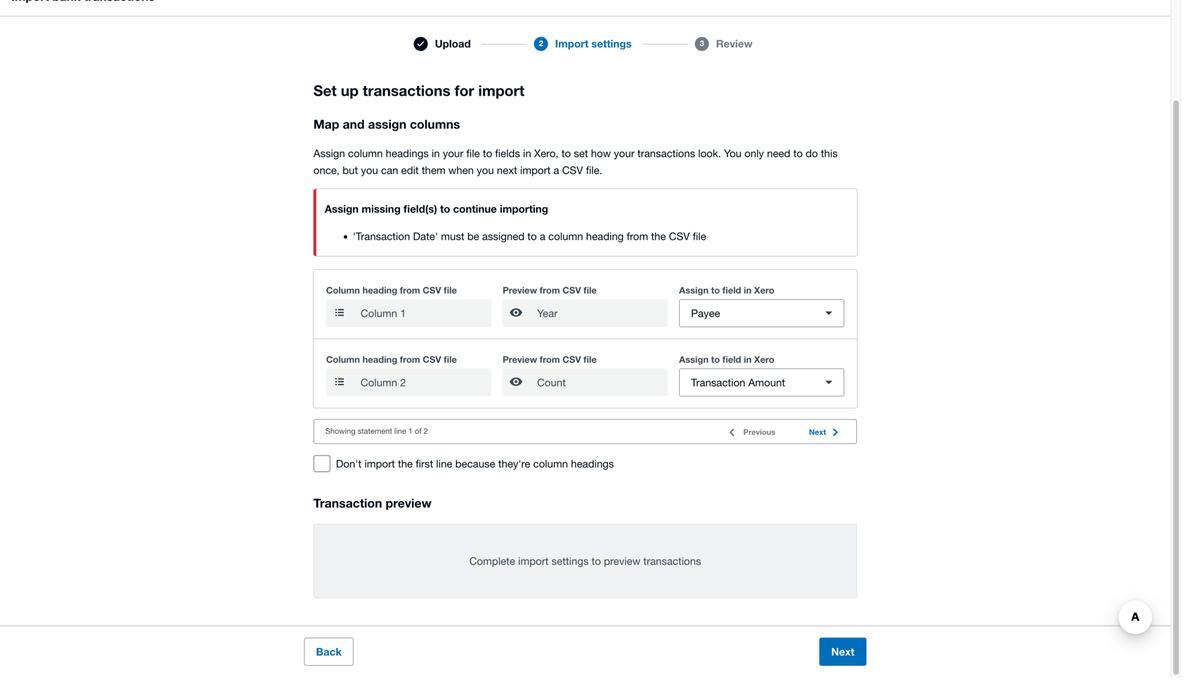 Task type: describe. For each thing, give the bounding box(es) containing it.
transaction amount
[[691, 376, 785, 389]]

edit
[[401, 164, 419, 176]]

1 ' from the left
[[353, 230, 356, 242]]

1 vertical spatial line
[[436, 457, 452, 470]]

2 you from the left
[[477, 164, 494, 176]]

1 horizontal spatial headings
[[571, 457, 614, 470]]

amount
[[748, 376, 785, 389]]

must
[[441, 230, 464, 242]]

back button
[[304, 638, 354, 666]]

first
[[416, 457, 433, 470]]

how
[[591, 147, 611, 159]]

settings inside transaction preview element
[[552, 555, 589, 567]]

missing
[[362, 203, 401, 215]]

map
[[314, 117, 339, 131]]

preview from csv file field for transaction amount
[[536, 369, 668, 396]]

column heading from csv file for transaction amount
[[326, 354, 457, 365]]

date
[[413, 230, 435, 242]]

2 vertical spatial column
[[533, 457, 568, 470]]

transaction for transaction preview
[[314, 496, 382, 511]]

set
[[314, 82, 337, 99]]

heading for payee
[[363, 285, 397, 296]]

set up transactions for import tab list
[[308, 30, 857, 613]]

do
[[806, 147, 818, 159]]

continue
[[453, 203, 497, 215]]

1 vertical spatial a
[[540, 230, 546, 242]]

set up transactions for import
[[314, 82, 525, 99]]

0 vertical spatial transactions
[[363, 82, 451, 99]]

preview from csv file for transaction amount
[[503, 354, 597, 365]]

they're
[[498, 457, 530, 470]]

transaction preview element
[[314, 495, 857, 598]]

for
[[455, 82, 474, 99]]

1
[[408, 426, 413, 436]]

complete import settings to preview transactions
[[469, 555, 701, 567]]

them
[[422, 164, 446, 176]]

0 vertical spatial transaction
[[356, 230, 410, 242]]

transaction preview
[[314, 496, 432, 511]]

transaction amount button
[[679, 368, 845, 397]]

of
[[415, 426, 422, 436]]

' transaction date ' must be assigned to a column heading from the csv file
[[353, 230, 706, 242]]

complete
[[469, 555, 515, 567]]

0 horizontal spatial the
[[398, 457, 413, 470]]

preview for payee
[[503, 285, 537, 296]]

0 vertical spatial heading
[[586, 230, 624, 242]]

because
[[455, 457, 495, 470]]

1 vertical spatial column
[[548, 230, 583, 242]]

transaction for transaction amount
[[691, 376, 746, 389]]

showing statement line 1 of 2 navigation
[[314, 419, 857, 444]]

in left xero,
[[523, 147, 531, 159]]

file.
[[586, 164, 602, 176]]

back
[[316, 645, 342, 658]]

line inside showing statement line 1 of 2 navigation
[[394, 426, 406, 436]]

assign for column 2 element
[[679, 354, 709, 365]]

2 your from the left
[[614, 147, 635, 159]]

0 vertical spatial next button
[[804, 424, 845, 441]]

preview for transaction amount
[[503, 354, 537, 365]]

1 you from the left
[[361, 164, 378, 176]]

column for payee
[[326, 285, 360, 296]]

preview from csv file for payee
[[503, 285, 597, 296]]

once,
[[314, 164, 340, 176]]

upload
[[435, 37, 471, 50]]

0 horizontal spatial preview
[[386, 496, 432, 511]]

next
[[497, 164, 517, 176]]

map and assign columns
[[314, 117, 460, 131]]

assign column headings in your file to fields in xero, to set how your transactions look. you only need to do this once, but you can edit them when you next import a csv file. note
[[314, 145, 857, 179]]

assign missing field(s) to continue importing
[[325, 203, 548, 215]]

column 2 element
[[315, 339, 856, 408]]

statement
[[358, 426, 392, 436]]



Task type: vqa. For each thing, say whether or not it's contained in the screenshot.
the left svg icon
no



Task type: locate. For each thing, give the bounding box(es) containing it.
look.
[[698, 147, 721, 159]]

field
[[723, 285, 741, 296], [723, 354, 741, 365]]

in up payee popup button
[[744, 285, 752, 296]]

only
[[745, 147, 764, 159]]

column
[[348, 147, 383, 159], [548, 230, 583, 242], [533, 457, 568, 470]]

column heading from csv file field inside 'column 1' 'element'
[[359, 300, 491, 327]]

assign to field in xero up payee
[[679, 285, 775, 296]]

0 horizontal spatial headings
[[386, 147, 429, 159]]

1 horizontal spatial the
[[651, 230, 666, 242]]

assign to field in xero
[[679, 285, 775, 296], [679, 354, 775, 365]]

headings down showing statement line 1 of 2 navigation
[[571, 457, 614, 470]]

column heading from csv file inside column 2 element
[[326, 354, 457, 365]]

1 horizontal spatial a
[[554, 164, 559, 176]]

2 inside navigation
[[424, 426, 428, 436]]

2 vertical spatial transaction
[[314, 496, 382, 511]]

import
[[478, 82, 525, 99], [520, 164, 551, 176], [365, 457, 395, 470], [518, 555, 549, 567]]

2 column heading from csv file field from the top
[[359, 369, 491, 396]]

1 vertical spatial xero
[[754, 354, 775, 365]]

2 vertical spatial transactions
[[643, 555, 701, 567]]

field up transaction amount
[[723, 354, 741, 365]]

map and assign columns element
[[314, 116, 857, 444]]

1 horizontal spatial you
[[477, 164, 494, 176]]

preview from csv file down ' transaction date ' must be assigned to a column heading from the csv file
[[503, 285, 597, 296]]

' down but
[[353, 230, 356, 242]]

previous
[[744, 428, 775, 437]]

1 vertical spatial preview
[[503, 354, 537, 365]]

in inside 'column 1' 'element'
[[744, 285, 752, 296]]

assign left missing
[[325, 203, 359, 215]]

2
[[539, 38, 543, 48], [424, 426, 428, 436]]

preview from csv file field inside column 2 element
[[536, 369, 668, 396]]

heading inside 'column 1' 'element'
[[363, 285, 397, 296]]

import right don't
[[365, 457, 395, 470]]

1 preview from csv file field from the top
[[536, 300, 668, 327]]

from
[[627, 230, 648, 242], [400, 285, 420, 296], [540, 285, 560, 296], [400, 354, 420, 365], [540, 354, 560, 365]]

transactions inside transaction preview element
[[643, 555, 701, 567]]

preview
[[386, 496, 432, 511], [604, 555, 641, 567]]

heading
[[586, 230, 624, 242], [363, 285, 397, 296], [363, 354, 397, 365]]

import right complete
[[518, 555, 549, 567]]

0 vertical spatial column heading from csv file
[[326, 285, 457, 296]]

0 vertical spatial assign to field in xero
[[679, 285, 775, 296]]

field(s)
[[404, 203, 437, 215]]

in up them
[[432, 147, 440, 159]]

preview inside 'column 1' 'element'
[[503, 285, 537, 296]]

but
[[343, 164, 358, 176]]

0 vertical spatial preview
[[503, 285, 537, 296]]

don't import the first line because they're column headings
[[336, 457, 614, 470]]

xero inside column 2 element
[[754, 354, 775, 365]]

the inside map and assign columns element
[[651, 230, 666, 242]]

column heading from csv file field for transaction amount
[[359, 369, 491, 396]]

this
[[821, 147, 838, 159]]

preview inside column 2 element
[[503, 354, 537, 365]]

0 vertical spatial preview from csv file
[[503, 285, 597, 296]]

xero inside 'column 1' 'element'
[[754, 285, 775, 296]]

0 vertical spatial preview
[[386, 496, 432, 511]]

0 vertical spatial 2
[[539, 38, 543, 48]]

don't
[[336, 457, 362, 470]]

fields
[[495, 147, 520, 159]]

assign to field in xero for transaction amount
[[679, 354, 775, 365]]

1 column heading from csv file from the top
[[326, 285, 457, 296]]

column heading from csv file for payee
[[326, 285, 457, 296]]

complete image
[[417, 41, 424, 47]]

transactions inside the assign column headings in your file to fields in xero, to set how your transactions look. you only need to do this once, but you can edit them when you next import a csv file.
[[638, 147, 695, 159]]

assign for map and assign columns element
[[325, 203, 359, 215]]

assign to field in xero up transaction amount
[[679, 354, 775, 365]]

csv
[[562, 164, 583, 176], [669, 230, 690, 242], [423, 285, 441, 296], [563, 285, 581, 296], [423, 354, 441, 365], [563, 354, 581, 365]]

line
[[394, 426, 406, 436], [436, 457, 452, 470]]

2 preview from the top
[[503, 354, 537, 365]]

1 vertical spatial the
[[398, 457, 413, 470]]

' left must
[[435, 230, 438, 242]]

1 horizontal spatial your
[[614, 147, 635, 159]]

import settings
[[555, 37, 632, 50]]

column 1 element
[[315, 270, 856, 339]]

2 field from the top
[[723, 354, 741, 365]]

1 vertical spatial 2
[[424, 426, 428, 436]]

import inside transaction preview element
[[518, 555, 549, 567]]

to inside column 2 element
[[711, 354, 720, 365]]

1 horizontal spatial 2
[[539, 38, 543, 48]]

1 vertical spatial assign to field in xero
[[679, 354, 775, 365]]

can
[[381, 164, 398, 176]]

xero up the "amount"
[[754, 354, 775, 365]]

assign inside column 2 element
[[679, 354, 709, 365]]

import down xero,
[[520, 164, 551, 176]]

transaction down missing
[[356, 230, 410, 242]]

2 ' from the left
[[435, 230, 438, 242]]

2 preview from csv file field from the top
[[536, 369, 668, 396]]

in up transaction amount
[[744, 354, 752, 365]]

1 vertical spatial column
[[326, 354, 360, 365]]

0 horizontal spatial a
[[540, 230, 546, 242]]

you left next
[[477, 164, 494, 176]]

file inside the assign column headings in your file to fields in xero, to set how your transactions look. you only need to do this once, but you can edit them when you next import a csv file.
[[466, 147, 480, 159]]

1 vertical spatial column heading from csv file field
[[359, 369, 491, 396]]

showing statement line 1 of 2
[[325, 426, 428, 436]]

1 vertical spatial settings
[[552, 555, 589, 567]]

0 vertical spatial line
[[394, 426, 406, 436]]

assigned
[[482, 230, 525, 242]]

assign for 'column 1' 'element'
[[679, 285, 709, 296]]

headings
[[386, 147, 429, 159], [571, 457, 614, 470]]

next inside showing statement line 1 of 2 navigation
[[809, 428, 826, 437]]

column heading from csv file inside 'column 1' 'element'
[[326, 285, 457, 296]]

1 vertical spatial next button
[[819, 638, 867, 666]]

payee
[[691, 307, 720, 319]]

1 xero from the top
[[754, 285, 775, 296]]

2 xero from the top
[[754, 354, 775, 365]]

1 vertical spatial preview from csv file
[[503, 354, 597, 365]]

preview from csv file field up showing statement line 1 of 2 navigation
[[536, 369, 668, 396]]

1 horizontal spatial line
[[436, 457, 452, 470]]

0 vertical spatial field
[[723, 285, 741, 296]]

review
[[716, 37, 753, 50]]

'
[[353, 230, 356, 242], [435, 230, 438, 242]]

1 vertical spatial preview
[[604, 555, 641, 567]]

next
[[809, 428, 826, 437], [831, 645, 855, 658]]

2 preview from csv file from the top
[[503, 354, 597, 365]]

column for transaction amount
[[326, 354, 360, 365]]

1 horizontal spatial '
[[435, 230, 438, 242]]

1 vertical spatial next
[[831, 645, 855, 658]]

line right first
[[436, 457, 452, 470]]

0 vertical spatial preview from csv file field
[[536, 300, 668, 327]]

in
[[432, 147, 440, 159], [523, 147, 531, 159], [744, 285, 752, 296], [744, 354, 752, 365]]

1 column from the top
[[326, 285, 360, 296]]

assign to field in xero inside column 2 element
[[679, 354, 775, 365]]

heading for transaction amount
[[363, 354, 397, 365]]

heading inside column 2 element
[[363, 354, 397, 365]]

assign down payee
[[679, 354, 709, 365]]

assign
[[314, 147, 345, 159], [325, 203, 359, 215], [679, 285, 709, 296], [679, 354, 709, 365]]

line left 1
[[394, 426, 406, 436]]

column inside the assign column headings in your file to fields in xero, to set how your transactions look. you only need to do this once, but you can edit them when you next import a csv file.
[[348, 147, 383, 159]]

assign
[[368, 117, 406, 131]]

your right how
[[614, 147, 635, 159]]

transactions
[[363, 82, 451, 99], [638, 147, 695, 159], [643, 555, 701, 567]]

2 column from the top
[[326, 354, 360, 365]]

field inside 'column 1' 'element'
[[723, 285, 741, 296]]

your up when
[[443, 147, 464, 159]]

1 horizontal spatial preview
[[604, 555, 641, 567]]

you
[[361, 164, 378, 176], [477, 164, 494, 176]]

assign to field in xero for payee
[[679, 285, 775, 296]]

0 vertical spatial xero
[[754, 285, 775, 296]]

3
[[700, 38, 704, 48]]

0 horizontal spatial next
[[809, 428, 826, 437]]

preview from csv file
[[503, 285, 597, 296], [503, 354, 597, 365]]

be
[[467, 230, 479, 242]]

column heading from csv file
[[326, 285, 457, 296], [326, 354, 457, 365]]

and
[[343, 117, 365, 131]]

1 preview from csv file from the top
[[503, 285, 597, 296]]

1 vertical spatial transactions
[[638, 147, 695, 159]]

1 vertical spatial field
[[723, 354, 741, 365]]

preview from csv file inside 'column 1' 'element'
[[503, 285, 597, 296]]

1 field from the top
[[723, 285, 741, 296]]

1 vertical spatial heading
[[363, 285, 397, 296]]

you
[[724, 147, 742, 159]]

to inside 'column 1' 'element'
[[711, 285, 720, 296]]

importing
[[500, 203, 548, 215]]

xero
[[754, 285, 775, 296], [754, 354, 775, 365]]

preview from csv file inside column 2 element
[[503, 354, 597, 365]]

a inside the assign column headings in your file to fields in xero, to set how your transactions look. you only need to do this once, but you can edit them when you next import a csv file.
[[554, 164, 559, 176]]

settings
[[592, 37, 632, 50], [552, 555, 589, 567]]

Column heading from CSV file field
[[359, 300, 491, 327], [359, 369, 491, 396]]

import
[[555, 37, 589, 50]]

you right but
[[361, 164, 378, 176]]

a
[[554, 164, 559, 176], [540, 230, 546, 242]]

transaction left the "amount"
[[691, 376, 746, 389]]

csv inside the assign column headings in your file to fields in xero, to set how your transactions look. you only need to do this once, but you can edit them when you next import a csv file.
[[562, 164, 583, 176]]

up
[[341, 82, 359, 99]]

1 horizontal spatial settings
[[592, 37, 632, 50]]

column up but
[[348, 147, 383, 159]]

a down xero,
[[554, 164, 559, 176]]

transaction down don't
[[314, 496, 382, 511]]

headings inside the assign column headings in your file to fields in xero, to set how your transactions look. you only need to do this once, but you can edit them when you next import a csv file.
[[386, 147, 429, 159]]

to
[[483, 147, 492, 159], [562, 147, 571, 159], [794, 147, 803, 159], [440, 203, 450, 215], [528, 230, 537, 242], [711, 285, 720, 296], [711, 354, 720, 365], [592, 555, 601, 567]]

1 assign to field in xero from the top
[[679, 285, 775, 296]]

the
[[651, 230, 666, 242], [398, 457, 413, 470]]

next button
[[804, 424, 845, 441], [819, 638, 867, 666]]

1 vertical spatial transaction
[[691, 376, 746, 389]]

in inside column 2 element
[[744, 354, 752, 365]]

to inside transaction preview element
[[592, 555, 601, 567]]

1 your from the left
[[443, 147, 464, 159]]

upload button
[[407, 30, 482, 58]]

import inside the assign column headings in your file to fields in xero, to set how your transactions look. you only need to do this once, but you can edit them when you next import a csv file.
[[520, 164, 551, 176]]

column heading from csv file field inside column 2 element
[[359, 369, 491, 396]]

preview
[[503, 285, 537, 296], [503, 354, 537, 365]]

column inside 'element'
[[326, 285, 360, 296]]

Preview from CSV file field
[[536, 300, 668, 327], [536, 369, 668, 396]]

need
[[767, 147, 791, 159]]

column right assigned
[[548, 230, 583, 242]]

0 vertical spatial column heading from csv file field
[[359, 300, 491, 327]]

0 vertical spatial headings
[[386, 147, 429, 159]]

1 horizontal spatial next
[[831, 645, 855, 658]]

xero,
[[534, 147, 559, 159]]

0 vertical spatial a
[[554, 164, 559, 176]]

1 column heading from csv file field from the top
[[359, 300, 491, 327]]

set
[[574, 147, 588, 159]]

field for transaction amount
[[723, 354, 741, 365]]

0 horizontal spatial line
[[394, 426, 406, 436]]

2 right of
[[424, 426, 428, 436]]

1 vertical spatial column heading from csv file
[[326, 354, 457, 365]]

assign up payee
[[679, 285, 709, 296]]

0 vertical spatial settings
[[592, 37, 632, 50]]

column
[[326, 285, 360, 296], [326, 354, 360, 365]]

headings up edit
[[386, 147, 429, 159]]

assign inside 'column 1' 'element'
[[679, 285, 709, 296]]

previous button
[[722, 424, 781, 441]]

0 vertical spatial next
[[809, 428, 826, 437]]

0 vertical spatial the
[[651, 230, 666, 242]]

columns
[[410, 117, 460, 131]]

0 horizontal spatial you
[[361, 164, 378, 176]]

when
[[449, 164, 474, 176]]

your
[[443, 147, 464, 159], [614, 147, 635, 159]]

field for payee
[[723, 285, 741, 296]]

assign to field in xero inside 'column 1' 'element'
[[679, 285, 775, 296]]

preview from csv file down 'column 1' 'element'
[[503, 354, 597, 365]]

import right for
[[478, 82, 525, 99]]

field up payee popup button
[[723, 285, 741, 296]]

xero for transaction amount
[[754, 354, 775, 365]]

showing
[[325, 426, 356, 436]]

2 left import
[[539, 38, 543, 48]]

assign up once,
[[314, 147, 345, 159]]

2 column heading from csv file from the top
[[326, 354, 457, 365]]

0 horizontal spatial '
[[353, 230, 356, 242]]

assign inside the assign column headings in your file to fields in xero, to set how your transactions look. you only need to do this once, but you can edit them when you next import a csv file.
[[314, 147, 345, 159]]

field inside column 2 element
[[723, 354, 741, 365]]

transaction
[[356, 230, 410, 242], [691, 376, 746, 389], [314, 496, 382, 511]]

a down importing
[[540, 230, 546, 242]]

preview from csv file field for payee
[[536, 300, 668, 327]]

0 horizontal spatial settings
[[552, 555, 589, 567]]

preview from csv file field up column 2 element
[[536, 300, 668, 327]]

preview from csv file field inside 'column 1' 'element'
[[536, 300, 668, 327]]

assign column headings in your file to fields in xero, to set how your transactions look. you only need to do this once, but you can edit them when you next import a csv file.
[[314, 147, 838, 176]]

payee button
[[679, 299, 845, 327]]

2 assign to field in xero from the top
[[679, 354, 775, 365]]

column right they're
[[533, 457, 568, 470]]

transaction inside popup button
[[691, 376, 746, 389]]

xero for payee
[[754, 285, 775, 296]]

0 vertical spatial column
[[326, 285, 360, 296]]

0 horizontal spatial 2
[[424, 426, 428, 436]]

column heading from csv file field for payee
[[359, 300, 491, 327]]

2 vertical spatial heading
[[363, 354, 397, 365]]

0 vertical spatial column
[[348, 147, 383, 159]]

1 vertical spatial preview from csv file field
[[536, 369, 668, 396]]

1 vertical spatial headings
[[571, 457, 614, 470]]

xero up payee popup button
[[754, 285, 775, 296]]

0 horizontal spatial your
[[443, 147, 464, 159]]

file
[[466, 147, 480, 159], [693, 230, 706, 242], [444, 285, 457, 296], [584, 285, 597, 296], [444, 354, 457, 365], [584, 354, 597, 365]]

1 preview from the top
[[503, 285, 537, 296]]



